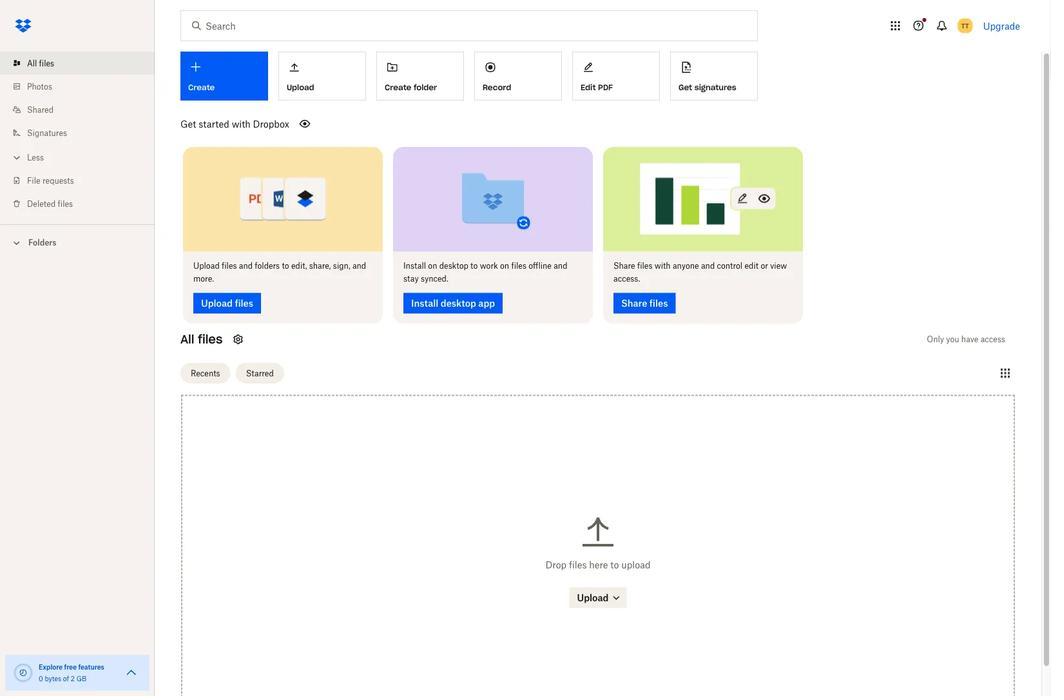 Task type: describe. For each thing, give the bounding box(es) containing it.
deleted files link
[[10, 192, 155, 215]]

folder settings image
[[230, 332, 246, 347]]

offline
[[529, 261, 552, 271]]

1 and from the left
[[239, 261, 253, 271]]

folders button
[[0, 233, 155, 252]]

sign,
[[333, 261, 351, 271]]

edit pdf
[[581, 82, 613, 92]]

record
[[483, 82, 511, 92]]

here
[[589, 560, 608, 571]]

record button
[[475, 52, 562, 101]]

upload inside upload files and folders to edit, share, sign, and more.
[[193, 261, 220, 271]]

or
[[761, 261, 769, 271]]

desktop inside the install on desktop to work on files offline and stay synced.
[[440, 261, 469, 271]]

create for create
[[188, 83, 215, 93]]

files inside the install on desktop to work on files offline and stay synced.
[[512, 261, 527, 271]]

share,
[[309, 261, 331, 271]]

deleted files
[[27, 199, 73, 209]]

all files list item
[[0, 52, 155, 75]]

shared
[[27, 105, 54, 114]]

app
[[479, 298, 495, 309]]

quota usage element
[[13, 663, 34, 683]]

upload button
[[570, 588, 627, 608]]

0
[[39, 675, 43, 683]]

2 and from the left
[[353, 261, 366, 271]]

all inside all files link
[[27, 58, 37, 68]]

files left 'here' in the right bottom of the page
[[569, 560, 587, 571]]

started
[[199, 118, 229, 129]]

pdf
[[598, 82, 613, 92]]

upload button
[[279, 52, 366, 101]]

get for get started with dropbox
[[181, 118, 196, 129]]

install for install desktop app
[[411, 298, 439, 309]]

files inside 'list item'
[[39, 58, 54, 68]]

edit
[[581, 82, 596, 92]]

of
[[63, 675, 69, 683]]

starred button
[[236, 363, 284, 384]]

less
[[27, 152, 44, 162]]

files down share files with anyone and control edit or view access.
[[650, 298, 668, 309]]

1 horizontal spatial all
[[181, 332, 194, 347]]

upload files button
[[193, 293, 261, 314]]

deleted
[[27, 199, 56, 209]]

all files link
[[10, 52, 155, 75]]

and inside the install on desktop to work on files offline and stay synced.
[[554, 261, 568, 271]]

files left folder settings image
[[198, 332, 223, 347]]

with for files
[[655, 261, 671, 271]]

you
[[947, 335, 960, 344]]

install on desktop to work on files offline and stay synced.
[[404, 261, 568, 284]]

access.
[[614, 274, 640, 284]]

drop files here to upload
[[546, 560, 651, 571]]

work
[[480, 261, 498, 271]]

less image
[[10, 151, 23, 164]]

photos link
[[10, 75, 155, 98]]

share files with anyone and control edit or view access.
[[614, 261, 787, 284]]

Search in folder "Dropbox" text field
[[206, 19, 731, 33]]

folders
[[28, 238, 56, 248]]

signatures link
[[10, 121, 155, 144]]

more.
[[193, 274, 214, 284]]

stay
[[404, 274, 419, 284]]

synced.
[[421, 274, 449, 284]]

photos
[[27, 82, 52, 91]]

to for drop files here to upload
[[611, 560, 619, 571]]

edit pdf button
[[573, 52, 660, 101]]

2 on from the left
[[500, 261, 509, 271]]

gb
[[76, 675, 86, 683]]

get for get signatures
[[679, 82, 693, 92]]

create folder button
[[377, 52, 464, 101]]

view
[[771, 261, 787, 271]]



Task type: locate. For each thing, give the bounding box(es) containing it.
0 horizontal spatial get
[[181, 118, 196, 129]]

all files up the recents button
[[181, 332, 223, 347]]

all files up photos
[[27, 58, 54, 68]]

install desktop app button
[[404, 293, 503, 314]]

all up photos
[[27, 58, 37, 68]]

folder
[[414, 82, 437, 92]]

1 horizontal spatial create
[[385, 82, 412, 92]]

on right work
[[500, 261, 509, 271]]

upload inside upload files button
[[201, 298, 233, 309]]

0 vertical spatial desktop
[[440, 261, 469, 271]]

edit,
[[291, 261, 307, 271]]

0 horizontal spatial all
[[27, 58, 37, 68]]

share down the access. on the top right
[[622, 298, 648, 309]]

0 vertical spatial all
[[27, 58, 37, 68]]

files up the access. on the top right
[[638, 261, 653, 271]]

0 vertical spatial get
[[679, 82, 693, 92]]

to inside upload files and folders to edit, share, sign, and more.
[[282, 261, 289, 271]]

control
[[717, 261, 743, 271]]

upload up more.
[[193, 261, 220, 271]]

3 and from the left
[[554, 261, 568, 271]]

1 on from the left
[[428, 261, 437, 271]]

files right deleted
[[58, 199, 73, 209]]

1 vertical spatial all
[[181, 332, 194, 347]]

on up synced.
[[428, 261, 437, 271]]

files inside upload files and folders to edit, share, sign, and more.
[[222, 261, 237, 271]]

share for share files
[[622, 298, 648, 309]]

1 horizontal spatial to
[[471, 261, 478, 271]]

create folder
[[385, 82, 437, 92]]

share up the access. on the top right
[[614, 261, 635, 271]]

drop
[[546, 560, 567, 571]]

1 horizontal spatial on
[[500, 261, 509, 271]]

share files button
[[614, 293, 676, 314]]

share inside share files with anyone and control edit or view access.
[[614, 261, 635, 271]]

list containing all files
[[0, 44, 155, 224]]

files left offline
[[512, 261, 527, 271]]

get left 'signatures'
[[679, 82, 693, 92]]

to inside the install on desktop to work on files offline and stay synced.
[[471, 261, 478, 271]]

1 vertical spatial desktop
[[441, 298, 476, 309]]

upload inside upload popup button
[[577, 593, 609, 604]]

install inside the install on desktop to work on files offline and stay synced.
[[404, 261, 426, 271]]

0 vertical spatial install
[[404, 261, 426, 271]]

0 horizontal spatial all files
[[27, 58, 54, 68]]

explore free features 0 bytes of 2 gb
[[39, 663, 104, 683]]

get inside button
[[679, 82, 693, 92]]

1 vertical spatial install
[[411, 298, 439, 309]]

upload
[[622, 560, 651, 571]]

0 vertical spatial all files
[[27, 58, 54, 68]]

create up started on the top of the page
[[188, 83, 215, 93]]

1 horizontal spatial get
[[679, 82, 693, 92]]

install for install on desktop to work on files offline and stay synced.
[[404, 261, 426, 271]]

get left started on the top of the page
[[181, 118, 196, 129]]

recents
[[191, 369, 220, 378]]

file
[[27, 176, 40, 185]]

create for create folder
[[385, 82, 412, 92]]

bytes
[[45, 675, 61, 683]]

with left anyone
[[655, 261, 671, 271]]

create inside dropdown button
[[188, 83, 215, 93]]

tt
[[962, 22, 970, 30]]

install
[[404, 261, 426, 271], [411, 298, 439, 309]]

0 horizontal spatial on
[[428, 261, 437, 271]]

all files inside 'list item'
[[27, 58, 54, 68]]

starred
[[246, 369, 274, 378]]

0 vertical spatial share
[[614, 261, 635, 271]]

create inside button
[[385, 82, 412, 92]]

file requests
[[27, 176, 74, 185]]

to for install on desktop to work on files offline and stay synced.
[[471, 261, 478, 271]]

signatures
[[695, 82, 737, 92]]

create button
[[181, 52, 268, 101]]

install desktop app
[[411, 298, 495, 309]]

share for share files with anyone and control edit or view access.
[[614, 261, 635, 271]]

get
[[679, 82, 693, 92], [181, 118, 196, 129]]

to right 'here' in the right bottom of the page
[[611, 560, 619, 571]]

desktop inside button
[[441, 298, 476, 309]]

upload inside upload dropdown button
[[287, 82, 314, 92]]

upload
[[287, 82, 314, 92], [193, 261, 220, 271], [201, 298, 233, 309], [577, 593, 609, 604]]

with inside share files with anyone and control edit or view access.
[[655, 261, 671, 271]]

upload files and folders to edit, share, sign, and more.
[[193, 261, 366, 284]]

share inside button
[[622, 298, 648, 309]]

recents button
[[181, 363, 231, 384]]

features
[[78, 663, 104, 671]]

anyone
[[673, 261, 699, 271]]

2 horizontal spatial to
[[611, 560, 619, 571]]

edit
[[745, 261, 759, 271]]

with
[[232, 118, 251, 129], [655, 261, 671, 271]]

and left control
[[701, 261, 715, 271]]

share files
[[622, 298, 668, 309]]

access
[[981, 335, 1006, 344]]

upgrade link
[[984, 20, 1021, 31]]

and
[[239, 261, 253, 271], [353, 261, 366, 271], [554, 261, 568, 271], [701, 261, 715, 271]]

1 vertical spatial all files
[[181, 332, 223, 347]]

4 and from the left
[[701, 261, 715, 271]]

files inside share files with anyone and control edit or view access.
[[638, 261, 653, 271]]

to left work
[[471, 261, 478, 271]]

1 vertical spatial share
[[622, 298, 648, 309]]

explore
[[39, 663, 63, 671]]

on
[[428, 261, 437, 271], [500, 261, 509, 271]]

dropbox image
[[10, 13, 36, 39]]

share
[[614, 261, 635, 271], [622, 298, 648, 309]]

signatures
[[27, 128, 67, 138]]

have
[[962, 335, 979, 344]]

upload up dropbox
[[287, 82, 314, 92]]

and right sign, on the left top of the page
[[353, 261, 366, 271]]

0 horizontal spatial to
[[282, 261, 289, 271]]

2
[[71, 675, 75, 683]]

shared link
[[10, 98, 155, 121]]

only you have access
[[927, 335, 1006, 344]]

create left folder
[[385, 82, 412, 92]]

with for started
[[232, 118, 251, 129]]

install down synced.
[[411, 298, 439, 309]]

all up the recents button
[[181, 332, 194, 347]]

files
[[39, 58, 54, 68], [58, 199, 73, 209], [222, 261, 237, 271], [512, 261, 527, 271], [638, 261, 653, 271], [235, 298, 253, 309], [650, 298, 668, 309], [198, 332, 223, 347], [569, 560, 587, 571]]

1 vertical spatial get
[[181, 118, 196, 129]]

files up photos
[[39, 58, 54, 68]]

only
[[927, 335, 945, 344]]

folders
[[255, 261, 280, 271]]

create
[[385, 82, 412, 92], [188, 83, 215, 93]]

desktop
[[440, 261, 469, 271], [441, 298, 476, 309]]

upload down drop files here to upload
[[577, 593, 609, 604]]

1 horizontal spatial all files
[[181, 332, 223, 347]]

get signatures button
[[671, 52, 758, 101]]

install inside install desktop app button
[[411, 298, 439, 309]]

with right started on the top of the page
[[232, 118, 251, 129]]

and inside share files with anyone and control edit or view access.
[[701, 261, 715, 271]]

upgrade
[[984, 20, 1021, 31]]

files up upload files button
[[222, 261, 237, 271]]

install up stay
[[404, 261, 426, 271]]

requests
[[42, 176, 74, 185]]

0 horizontal spatial with
[[232, 118, 251, 129]]

tt button
[[955, 15, 976, 36]]

files up folder settings image
[[235, 298, 253, 309]]

get started with dropbox
[[181, 118, 289, 129]]

0 horizontal spatial create
[[188, 83, 215, 93]]

1 horizontal spatial with
[[655, 261, 671, 271]]

get signatures
[[679, 82, 737, 92]]

list
[[0, 44, 155, 224]]

upload files
[[201, 298, 253, 309]]

free
[[64, 663, 77, 671]]

all
[[27, 58, 37, 68], [181, 332, 194, 347]]

and left folders
[[239, 261, 253, 271]]

to left the edit,
[[282, 261, 289, 271]]

dropbox
[[253, 118, 289, 129]]

all files
[[27, 58, 54, 68], [181, 332, 223, 347]]

1 vertical spatial with
[[655, 261, 671, 271]]

file requests link
[[10, 169, 155, 192]]

upload down more.
[[201, 298, 233, 309]]

to
[[282, 261, 289, 271], [471, 261, 478, 271], [611, 560, 619, 571]]

desktop up synced.
[[440, 261, 469, 271]]

desktop left app
[[441, 298, 476, 309]]

and right offline
[[554, 261, 568, 271]]

0 vertical spatial with
[[232, 118, 251, 129]]



Task type: vqa. For each thing, say whether or not it's contained in the screenshot.
list
yes



